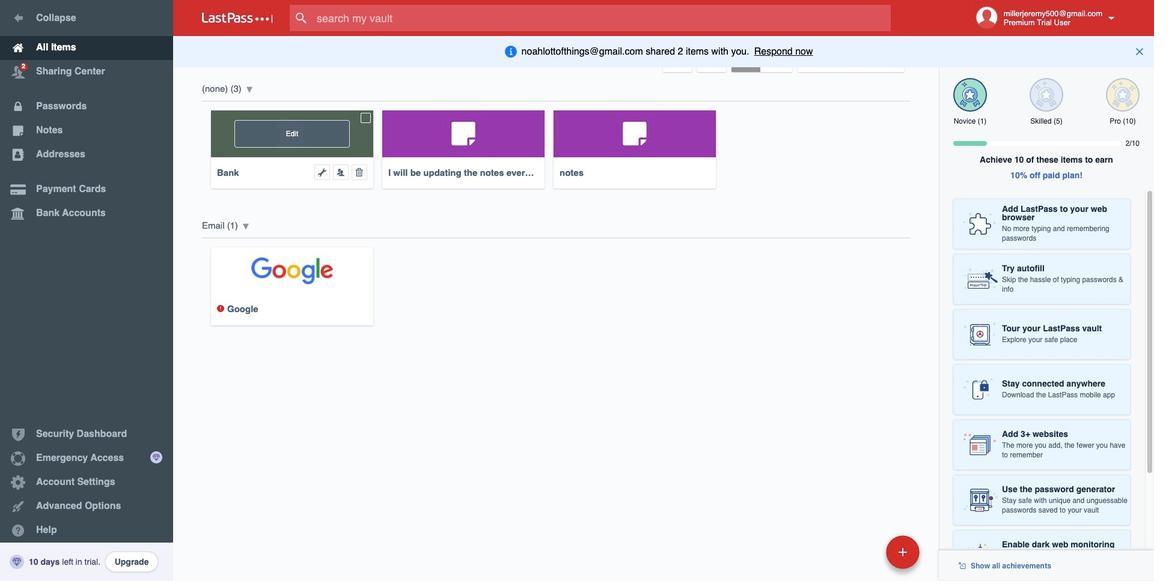 Task type: describe. For each thing, give the bounding box(es) containing it.
main navigation navigation
[[0, 0, 173, 582]]

lastpass image
[[202, 13, 273, 23]]

vault options navigation
[[173, 36, 939, 72]]

search my vault text field
[[290, 5, 914, 31]]



Task type: locate. For each thing, give the bounding box(es) containing it.
Search search field
[[290, 5, 914, 31]]

new item navigation
[[804, 533, 927, 582]]

new item element
[[804, 536, 924, 570]]



Task type: vqa. For each thing, say whether or not it's contained in the screenshot.
New item element
yes



